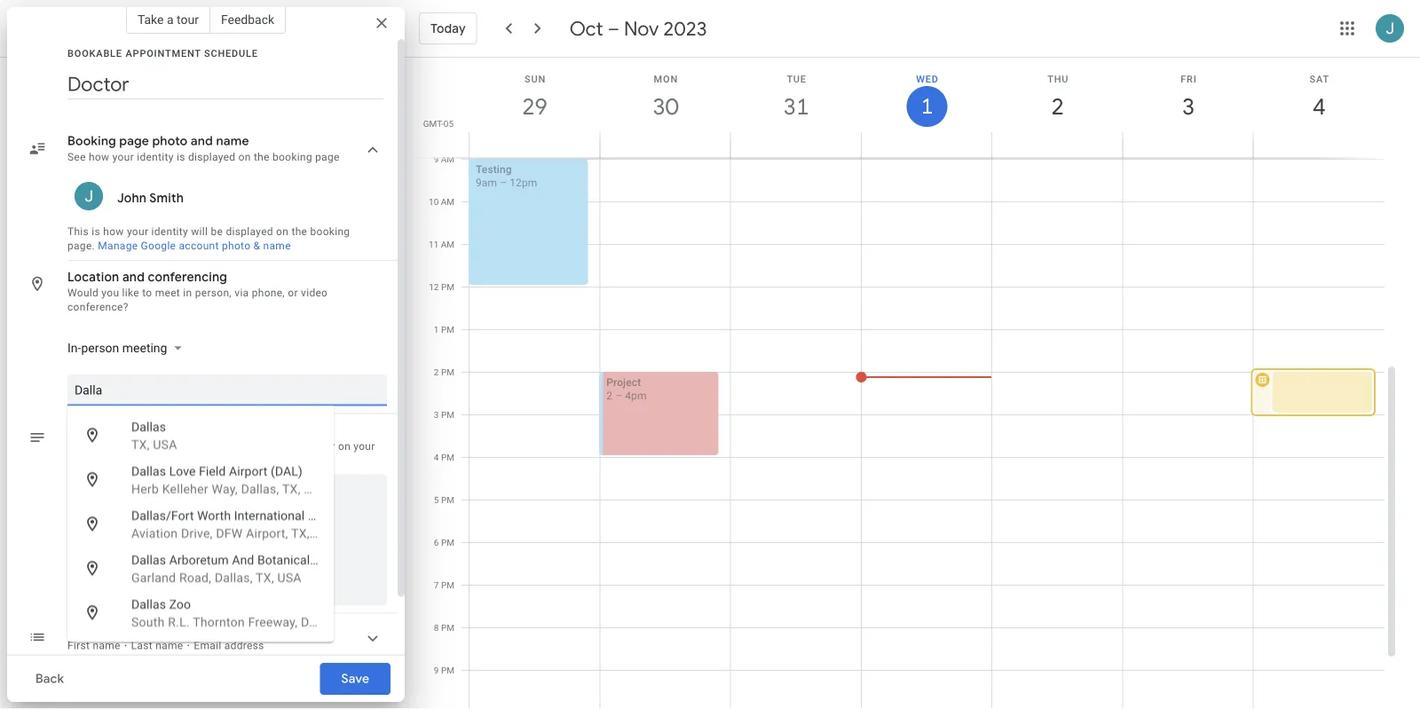 Task type: vqa. For each thing, say whether or not it's contained in the screenshot.
31 element
no



Task type: describe. For each thing, give the bounding box(es) containing it.
field
[[199, 464, 226, 479]]

1 pm
[[434, 325, 455, 335]]

airport,
[[246, 526, 288, 541]]

oct
[[570, 16, 603, 41]]

1 horizontal spatial photo
[[222, 240, 251, 252]]

in inside location and conferencing would you like to meet in person, via phone, or video conference?
[[183, 287, 192, 299]]

formatting options toolbar
[[67, 475, 387, 512]]

this is how your identity will be displayed on the booking page.
[[67, 226, 350, 252]]

4pm
[[625, 390, 647, 402]]

pm for 3 pm
[[441, 410, 455, 420]]

confirmation
[[171, 454, 235, 467]]

conference?
[[67, 301, 128, 313]]

south
[[131, 615, 165, 630]]

11
[[429, 239, 439, 250]]

tuesday, october 31 element
[[776, 86, 817, 127]]

12pm
[[510, 177, 537, 189]]

monday, october 30 element
[[645, 86, 686, 127]]

saturday, november 4 element
[[1299, 86, 1340, 127]]

email
[[194, 640, 222, 652]]

conferencing
[[148, 269, 227, 285]]

4 column header
[[1253, 58, 1385, 158]]

Add title text field
[[67, 71, 384, 98]]

form
[[119, 622, 148, 638]]

to
[[142, 287, 152, 299]]

location
[[67, 269, 119, 285]]

wed 1
[[916, 73, 939, 120]]

video
[[301, 287, 328, 299]]

be
[[211, 226, 223, 238]]

fri 3
[[1181, 73, 1197, 121]]

page.
[[67, 240, 95, 252]]

description
[[67, 422, 137, 438]]

would
[[67, 287, 99, 299]]

bulleted list image
[[218, 481, 235, 502]]

a inside button
[[167, 12, 174, 27]]

2 pm
[[434, 367, 455, 378]]

12
[[429, 282, 439, 293]]

9 am
[[434, 154, 455, 165]]

3 pm
[[434, 410, 455, 420]]

in-person meeting button
[[60, 332, 189, 364]]

is inside "this is how your identity will be displayed on the booking page."
[[92, 226, 100, 238]]

displayed inside the booking page photo and name see how your identity is displayed on the booking page
[[188, 151, 236, 163]]

29
[[521, 92, 547, 121]]

30 column header
[[600, 58, 731, 158]]

worth
[[197, 509, 231, 523]]

airport for (dal)
[[229, 464, 268, 479]]

dallas/fort worth international airport (dfw) aviation drive, dfw airport, tx, usa
[[131, 509, 385, 541]]

5 pm
[[434, 495, 455, 506]]

0 horizontal spatial 2
[[434, 367, 439, 378]]

tue 31
[[783, 73, 808, 121]]

underline image
[[146, 481, 163, 502]]

8 pm
[[434, 623, 455, 634]]

in-person meeting
[[67, 341, 167, 355]]

manage google account photo & name
[[98, 240, 291, 252]]

on for that
[[338, 440, 351, 452]]

person,
[[195, 287, 232, 299]]

your inside "this is how your identity will be displayed on the booking page."
[[127, 226, 149, 238]]

Location text field
[[75, 374, 380, 406]]

8
[[434, 623, 439, 634]]

insert link image
[[257, 481, 275, 502]]

photo inside the booking page photo and name see how your identity is displayed on the booking page
[[152, 133, 188, 149]]

description add a note that explains your service. this will appear on your booking page and in confirmation emails.
[[67, 422, 375, 467]]

first name
[[67, 640, 120, 652]]

1 inside wed 1
[[920, 92, 932, 120]]

appointment
[[126, 48, 201, 59]]

tx, inside dallas arboretum and botanical garden garland road, dallas, tx, usa
[[256, 571, 274, 585]]

love
[[169, 464, 196, 479]]

schedule
[[204, 48, 258, 59]]

displayed inside "this is how your identity will be displayed on the booking page."
[[226, 226, 273, 238]]

on for name
[[238, 151, 251, 163]]

3 inside fri 3
[[1181, 92, 1194, 121]]

dallas/fort
[[131, 509, 194, 523]]

0 vertical spatial –
[[608, 16, 620, 41]]

dallas, inside dallas zoo south r.l. thornton freeway, dallas, tx, usa
[[301, 615, 339, 630]]

usa inside dallas zoo south r.l. thornton freeway, dallas, tx, usa
[[364, 615, 388, 630]]

31
[[783, 92, 808, 121]]

and inside the booking page photo and name see how your identity is displayed on the booking page
[[191, 133, 213, 149]]

grid containing 29
[[412, 58, 1399, 709]]

&
[[254, 240, 260, 252]]

bookable
[[67, 48, 122, 59]]

meet
[[155, 287, 180, 299]]

5
[[434, 495, 439, 506]]

booking inside "this is how your identity will be displayed on the booking page."
[[310, 226, 350, 238]]

manage
[[98, 240, 138, 252]]

dallas for dallas love field airport (dal) herb kelleher way, dallas, tx, usa
[[131, 464, 166, 479]]

like
[[122, 287, 139, 299]]

dallas, inside the dallas love field airport (dal) herb kelleher way, dallas, tx, usa
[[241, 482, 279, 497]]

2 for 2
[[1051, 92, 1063, 121]]

option containing dallas
[[67, 406, 334, 458]]

7
[[434, 580, 439, 591]]

on inside "this is how your identity will be displayed on the booking page."
[[276, 226, 289, 238]]

page for description
[[110, 454, 135, 467]]

mon
[[654, 73, 678, 84]]

name down booking form
[[93, 640, 120, 652]]

page for booking
[[315, 151, 340, 163]]

will inside "description add a note that explains your service. this will appear on your booking page and in confirmation emails."
[[281, 440, 298, 452]]

1 column header
[[861, 58, 993, 158]]

9 pm
[[434, 665, 455, 676]]

how inside "this is how your identity will be displayed on the booking page."
[[103, 226, 124, 238]]

nov
[[624, 16, 659, 41]]

google
[[141, 240, 176, 252]]

pm for 9 pm
[[441, 665, 455, 676]]

aviation
[[131, 526, 178, 541]]

3 column header
[[1123, 58, 1254, 158]]

take
[[138, 12, 164, 27]]

05
[[444, 118, 454, 129]]

meeting
[[122, 341, 167, 355]]

sat 4
[[1310, 73, 1330, 121]]

7 pm
[[434, 580, 455, 591]]

see
[[67, 151, 86, 163]]

pm for 1 pm
[[441, 325, 455, 335]]

name down r.l.
[[156, 640, 183, 652]]

your right appear on the bottom left of the page
[[354, 440, 375, 452]]

appear
[[301, 440, 335, 452]]

booking form
[[67, 622, 148, 638]]

1 vertical spatial 4
[[434, 452, 439, 463]]

testing 9am – 12pm
[[476, 163, 537, 189]]

thornton
[[193, 615, 245, 630]]

wednesday, november 1, today element
[[907, 86, 948, 127]]

smith
[[149, 190, 184, 206]]

pm for 5 pm
[[441, 495, 455, 506]]

explains
[[147, 440, 188, 452]]

sun
[[525, 73, 546, 84]]

dallas zoo south r.l. thornton freeway, dallas, tx, usa
[[131, 597, 388, 630]]

r.l.
[[168, 615, 190, 630]]



Task type: locate. For each thing, give the bounding box(es) containing it.
0 vertical spatial in
[[183, 287, 192, 299]]

your up confirmation
[[191, 440, 213, 452]]

in-
[[67, 341, 81, 355]]

10
[[429, 197, 439, 207]]

1 pm from the top
[[441, 282, 455, 293]]

9
[[434, 154, 439, 165], [434, 665, 439, 676]]

0 vertical spatial page
[[119, 133, 149, 149]]

dallas arboretum and botanical garden garland road, dallas, tx, usa
[[131, 553, 354, 585]]

drive,
[[181, 526, 213, 541]]

will up account
[[191, 226, 208, 238]]

0 vertical spatial am
[[441, 154, 455, 165]]

numbered list image
[[186, 481, 203, 502]]

1 vertical spatial am
[[441, 197, 455, 207]]

am right '11'
[[441, 239, 455, 250]]

1 down 12
[[434, 325, 439, 335]]

emails.
[[238, 454, 274, 467]]

pm down the 8 pm
[[441, 665, 455, 676]]

1 horizontal spatial airport
[[308, 509, 347, 523]]

booking up see
[[67, 133, 116, 149]]

first
[[67, 640, 90, 652]]

on inside "description add a note that explains your service. this will appear on your booking page and in confirmation emails."
[[338, 440, 351, 452]]

1 horizontal spatial the
[[292, 226, 307, 238]]

will
[[191, 226, 208, 238], [281, 440, 298, 452]]

service.
[[216, 440, 254, 452]]

and inside "description add a note that explains your service. this will appear on your booking page and in confirmation emails."
[[138, 454, 156, 467]]

your inside the booking page photo and name see how your identity is displayed on the booking page
[[112, 151, 134, 163]]

0 horizontal spatial 4
[[434, 452, 439, 463]]

a right add
[[90, 440, 96, 452]]

identity inside "this is how your identity will be displayed on the booking page."
[[151, 226, 188, 238]]

option containing dallas/fort worth international airport (dfw)
[[67, 495, 385, 546]]

– down testing
[[500, 177, 507, 189]]

3 dallas from the top
[[131, 553, 166, 568]]

dallas inside the dallas love field airport (dal) herb kelleher way, dallas, tx, usa
[[131, 464, 166, 479]]

4 pm from the top
[[441, 410, 455, 420]]

0 horizontal spatial on
[[238, 151, 251, 163]]

dallas, up international
[[241, 482, 279, 497]]

– inside project 2 – 4pm
[[615, 390, 623, 402]]

2023
[[664, 16, 707, 41]]

tx, inside dallas/fort worth international airport (dfw) aviation drive, dfw airport, tx, usa
[[291, 526, 310, 541]]

bold image
[[82, 481, 99, 502]]

sun 29
[[521, 73, 547, 121]]

6 pm from the top
[[441, 495, 455, 506]]

3 option from the top
[[67, 495, 385, 546]]

project 2 – 4pm
[[607, 376, 647, 402]]

am for 11 am
[[441, 239, 455, 250]]

1 am from the top
[[441, 154, 455, 165]]

friday, november 3 element
[[1169, 86, 1209, 127]]

pm for 4 pm
[[441, 452, 455, 463]]

4 up 5
[[434, 452, 439, 463]]

airport left (dfw)
[[308, 509, 347, 523]]

option
[[67, 406, 334, 458], [67, 451, 334, 502], [67, 495, 385, 546], [67, 540, 354, 591], [67, 584, 388, 635]]

2 pm from the top
[[441, 325, 455, 335]]

10 am
[[429, 197, 455, 207]]

4 pm
[[434, 452, 455, 463]]

1 down wed
[[920, 92, 932, 120]]

person
[[81, 341, 119, 355]]

wed
[[916, 73, 939, 84]]

1 vertical spatial photo
[[222, 240, 251, 252]]

pm for 2 pm
[[441, 367, 455, 378]]

1 vertical spatial dallas,
[[215, 571, 253, 585]]

the
[[254, 151, 270, 163], [292, 226, 307, 238]]

– for project 2 – 4pm
[[615, 390, 623, 402]]

2 up 3 pm
[[434, 367, 439, 378]]

feedback button
[[210, 5, 286, 34]]

0 vertical spatial how
[[89, 151, 110, 163]]

how up manage
[[103, 226, 124, 238]]

am right "10"
[[441, 197, 455, 207]]

2 booking from the top
[[67, 622, 116, 638]]

– right the oct
[[608, 16, 620, 41]]

in down conferencing
[[183, 287, 192, 299]]

am down 05
[[441, 154, 455, 165]]

1 vertical spatial 9
[[434, 665, 439, 676]]

usa inside dallas tx, usa
[[153, 438, 177, 452]]

0 vertical spatial dallas,
[[241, 482, 279, 497]]

4 inside sat 4
[[1312, 92, 1325, 121]]

1 horizontal spatial this
[[257, 440, 278, 452]]

how right see
[[89, 151, 110, 163]]

booking
[[67, 133, 116, 149], [67, 622, 116, 638]]

1 vertical spatial in
[[159, 454, 168, 467]]

option containing dallas zoo
[[67, 584, 388, 635]]

6 pm
[[434, 538, 455, 548]]

2 am from the top
[[441, 197, 455, 207]]

1 vertical spatial 2
[[434, 367, 439, 378]]

2 option from the top
[[67, 451, 334, 502]]

sat
[[1310, 73, 1330, 84]]

1 vertical spatial on
[[276, 226, 289, 238]]

1 horizontal spatial 4
[[1312, 92, 1325, 121]]

2 down thu
[[1051, 92, 1063, 121]]

2 vertical spatial –
[[615, 390, 623, 402]]

back
[[35, 671, 64, 687]]

dallas up garland
[[131, 553, 166, 568]]

1 vertical spatial how
[[103, 226, 124, 238]]

usa left 8
[[364, 615, 388, 630]]

2 vertical spatial 2
[[607, 390, 613, 402]]

1 horizontal spatial is
[[177, 151, 185, 163]]

usa
[[153, 438, 177, 452], [304, 482, 328, 497], [313, 526, 337, 541], [277, 571, 302, 585], [364, 615, 388, 630]]

that
[[124, 440, 144, 452]]

dallas for dallas tx, usa
[[131, 420, 166, 434]]

thursday, november 2 element
[[1038, 86, 1079, 127]]

the inside "this is how your identity will be displayed on the booking page."
[[292, 226, 307, 238]]

feedback
[[221, 12, 274, 27]]

pm down 3 pm
[[441, 452, 455, 463]]

–
[[608, 16, 620, 41], [500, 177, 507, 189], [615, 390, 623, 402]]

1 vertical spatial –
[[500, 177, 507, 189]]

0 horizontal spatial is
[[92, 226, 100, 238]]

on inside the booking page photo and name see how your identity is displayed on the booking page
[[238, 151, 251, 163]]

a
[[167, 12, 174, 27], [90, 440, 96, 452]]

freeway,
[[248, 615, 298, 630]]

pm up 3 pm
[[441, 367, 455, 378]]

in inside "description add a note that explains your service. this will appear on your booking page and in confirmation emails."
[[159, 454, 168, 467]]

2 vertical spatial booking
[[67, 454, 107, 467]]

option containing dallas arboretum and botanical garden
[[67, 540, 354, 591]]

1 horizontal spatial a
[[167, 12, 174, 27]]

and
[[191, 133, 213, 149], [122, 269, 145, 285], [138, 454, 156, 467]]

email address
[[194, 640, 264, 652]]

9 for 9 am
[[434, 154, 439, 165]]

1 vertical spatial 1
[[434, 325, 439, 335]]

way,
[[212, 482, 238, 497]]

name
[[216, 133, 249, 149], [263, 240, 291, 252], [93, 640, 120, 652], [156, 640, 183, 652]]

pm
[[441, 282, 455, 293], [441, 325, 455, 335], [441, 367, 455, 378], [441, 410, 455, 420], [441, 452, 455, 463], [441, 495, 455, 506], [441, 538, 455, 548], [441, 580, 455, 591], [441, 623, 455, 634], [441, 665, 455, 676]]

international
[[234, 509, 305, 523]]

pm for 12 pm
[[441, 282, 455, 293]]

pm up 4 pm
[[441, 410, 455, 420]]

herb
[[131, 482, 159, 497]]

phone,
[[252, 287, 285, 299]]

booking for booking page photo and name see how your identity is displayed on the booking page
[[67, 133, 116, 149]]

1 vertical spatial a
[[90, 440, 96, 452]]

0 vertical spatial displayed
[[188, 151, 236, 163]]

dfw
[[216, 526, 243, 541]]

usa inside dallas arboretum and botanical garden garland road, dallas, tx, usa
[[277, 571, 302, 585]]

this inside "this is how your identity will be displayed on the booking page."
[[67, 226, 89, 238]]

0 horizontal spatial photo
[[152, 133, 188, 149]]

2 horizontal spatial 2
[[1051, 92, 1063, 121]]

0 vertical spatial and
[[191, 133, 213, 149]]

0 horizontal spatial 1
[[434, 325, 439, 335]]

1 horizontal spatial 1
[[920, 92, 932, 120]]

dallas love field airport (dal) herb kelleher way, dallas, tx, usa
[[131, 464, 328, 497]]

on down add title text box
[[238, 151, 251, 163]]

1 horizontal spatial will
[[281, 440, 298, 452]]

identity inside the booking page photo and name see how your identity is displayed on the booking page
[[137, 151, 174, 163]]

2 dallas from the top
[[131, 464, 166, 479]]

dallas, right freeway,
[[301, 615, 339, 630]]

0 vertical spatial booking
[[67, 133, 116, 149]]

1 vertical spatial will
[[281, 440, 298, 452]]

2 9 from the top
[[434, 665, 439, 676]]

0 vertical spatial booking
[[273, 151, 312, 163]]

pm right 12
[[441, 282, 455, 293]]

6
[[434, 538, 439, 548]]

0 horizontal spatial airport
[[229, 464, 268, 479]]

tue
[[787, 73, 807, 84]]

1 horizontal spatial on
[[276, 226, 289, 238]]

Description text field
[[75, 510, 380, 599]]

1 vertical spatial this
[[257, 440, 278, 452]]

note
[[99, 440, 121, 452]]

0 vertical spatial identity
[[137, 151, 174, 163]]

1 option from the top
[[67, 406, 334, 458]]

am
[[441, 154, 455, 165], [441, 197, 455, 207], [441, 239, 455, 250]]

road,
[[179, 571, 211, 585]]

on right appear on the bottom left of the page
[[338, 440, 351, 452]]

name down add title text box
[[216, 133, 249, 149]]

booking inside the booking page photo and name see how your identity is displayed on the booking page
[[273, 151, 312, 163]]

2 vertical spatial am
[[441, 239, 455, 250]]

2 down project
[[607, 390, 613, 402]]

(dfw)
[[350, 509, 385, 523]]

2 horizontal spatial on
[[338, 440, 351, 452]]

add
[[67, 440, 87, 452]]

2 vertical spatial and
[[138, 454, 156, 467]]

via
[[235, 287, 249, 299]]

0 vertical spatial is
[[177, 151, 185, 163]]

account
[[179, 240, 219, 252]]

photo left "&"
[[222, 240, 251, 252]]

displayed down add title text box
[[188, 151, 236, 163]]

dallas, down and
[[215, 571, 253, 585]]

1 vertical spatial and
[[122, 269, 145, 285]]

5 option from the top
[[67, 584, 388, 635]]

usa inside dallas/fort worth international airport (dfw) aviation drive, dfw airport, tx, usa
[[313, 526, 337, 541]]

0 horizontal spatial in
[[159, 454, 168, 467]]

today button
[[419, 7, 477, 50]]

tx, inside the dallas love field airport (dal) herb kelleher way, dallas, tx, usa
[[282, 482, 301, 497]]

0 vertical spatial photo
[[152, 133, 188, 149]]

4 dallas from the top
[[131, 597, 166, 612]]

dallas up 'that' at bottom left
[[131, 420, 166, 434]]

location list box
[[67, 406, 388, 642]]

1 vertical spatial is
[[92, 226, 100, 238]]

2
[[1051, 92, 1063, 121], [434, 367, 439, 378], [607, 390, 613, 402]]

tx, up botanical
[[291, 526, 310, 541]]

30
[[652, 92, 677, 121]]

1 vertical spatial displayed
[[226, 226, 273, 238]]

this up emails.
[[257, 440, 278, 452]]

31 column header
[[730, 58, 862, 158]]

pm for 6 pm
[[441, 538, 455, 548]]

am for 10 am
[[441, 197, 455, 207]]

3 am from the top
[[441, 239, 455, 250]]

booking for booking form
[[67, 622, 116, 638]]

0 vertical spatial on
[[238, 151, 251, 163]]

and
[[232, 553, 254, 568]]

airport for (dfw)
[[308, 509, 347, 523]]

3 pm from the top
[[441, 367, 455, 378]]

photo up 'smith'
[[152, 133, 188, 149]]

your up "john"
[[112, 151, 134, 163]]

take a tour
[[138, 12, 199, 27]]

pm for 8 pm
[[441, 623, 455, 634]]

0 vertical spatial 3
[[1181, 92, 1194, 121]]

dallas, inside dallas arboretum and botanical garden garland road, dallas, tx, usa
[[215, 571, 253, 585]]

2 for 2 – 4pm
[[607, 390, 613, 402]]

pm up 2 pm
[[441, 325, 455, 335]]

1 vertical spatial identity
[[151, 226, 188, 238]]

– inside testing 9am – 12pm
[[500, 177, 507, 189]]

manage google account photo & name link
[[98, 240, 291, 252]]

0 horizontal spatial 3
[[434, 410, 439, 420]]

is up 'smith'
[[177, 151, 185, 163]]

name inside the booking page photo and name see how your identity is displayed on the booking page
[[216, 133, 249, 149]]

dallas for dallas zoo south r.l. thornton freeway, dallas, tx, usa
[[131, 597, 166, 612]]

take a tour button
[[126, 5, 210, 34]]

airport inside the dallas love field airport (dal) herb kelleher way, dallas, tx, usa
[[229, 464, 268, 479]]

0 horizontal spatial this
[[67, 226, 89, 238]]

arboretum
[[169, 553, 229, 568]]

a left tour
[[167, 12, 174, 27]]

1 vertical spatial page
[[315, 151, 340, 163]]

2 column header
[[992, 58, 1124, 158]]

0 horizontal spatial will
[[191, 226, 208, 238]]

identity up john smith
[[137, 151, 174, 163]]

pm right the 6
[[441, 538, 455, 548]]

and down add title text box
[[191, 133, 213, 149]]

pm for 7 pm
[[441, 580, 455, 591]]

usa up garden
[[313, 526, 337, 541]]

tx, down botanical
[[256, 571, 274, 585]]

dallas inside dallas arboretum and botanical garden garland road, dallas, tx, usa
[[131, 553, 166, 568]]

dallas for dallas arboretum and botanical garden garland road, dallas, tx, usa
[[131, 553, 166, 568]]

9 for 9 pm
[[434, 665, 439, 676]]

this inside "description add a note that explains your service. this will appear on your booking page and in confirmation emails."
[[257, 440, 278, 452]]

2 vertical spatial page
[[110, 454, 135, 467]]

1 horizontal spatial 3
[[1181, 92, 1194, 121]]

1 vertical spatial the
[[292, 226, 307, 238]]

and up like at the left top of page
[[122, 269, 145, 285]]

booking inside "description add a note that explains your service. this will appear on your booking page and in confirmation emails."
[[67, 454, 107, 467]]

0 vertical spatial 2
[[1051, 92, 1063, 121]]

0 vertical spatial 4
[[1312, 92, 1325, 121]]

1 booking from the top
[[67, 133, 116, 149]]

in down explains
[[159, 454, 168, 467]]

1 dallas from the top
[[131, 420, 166, 434]]

2 inside the thu 2
[[1051, 92, 1063, 121]]

dallas up herb
[[131, 464, 166, 479]]

this up page.
[[67, 226, 89, 238]]

9 pm from the top
[[441, 623, 455, 634]]

0 vertical spatial the
[[254, 151, 270, 163]]

identity
[[137, 151, 174, 163], [151, 226, 188, 238]]

3 down fri
[[1181, 92, 1194, 121]]

in
[[183, 287, 192, 299], [159, 454, 168, 467]]

usa down botanical
[[277, 571, 302, 585]]

booking up first name
[[67, 622, 116, 638]]

3 up 4 pm
[[434, 410, 439, 420]]

tx, down (dal)
[[282, 482, 301, 497]]

1 vertical spatial booking
[[310, 226, 350, 238]]

0 vertical spatial 1
[[920, 92, 932, 120]]

dallas inside dallas tx, usa
[[131, 420, 166, 434]]

page inside "description add a note that explains your service. this will appear on your booking page and in confirmation emails."
[[110, 454, 135, 467]]

location and conferencing would you like to meet in person, via phone, or video conference?
[[67, 269, 328, 313]]

1 horizontal spatial in
[[183, 287, 192, 299]]

tx, inside dallas zoo south r.l. thornton freeway, dallas, tx, usa
[[342, 615, 360, 630]]

1 vertical spatial airport
[[308, 509, 347, 523]]

tx, right note at the left
[[131, 438, 150, 452]]

displayed up "&"
[[226, 226, 273, 238]]

is
[[177, 151, 185, 163], [92, 226, 100, 238]]

5 pm from the top
[[441, 452, 455, 463]]

(dal)
[[271, 464, 303, 479]]

tx, inside dallas tx, usa
[[131, 438, 150, 452]]

gmt-05
[[423, 118, 454, 129]]

and down 'that' at bottom left
[[138, 454, 156, 467]]

the inside the booking page photo and name see how your identity is displayed on the booking page
[[254, 151, 270, 163]]

airport inside dallas/fort worth international airport (dfw) aviation drive, dfw airport, tx, usa
[[308, 509, 347, 523]]

your up manage
[[127, 226, 149, 238]]

on up or
[[276, 226, 289, 238]]

9 down 8
[[434, 665, 439, 676]]

1 vertical spatial 3
[[434, 410, 439, 420]]

booking for that
[[67, 454, 107, 467]]

john smith
[[117, 190, 184, 206]]

identity up google
[[151, 226, 188, 238]]

on
[[238, 151, 251, 163], [276, 226, 289, 238], [338, 440, 351, 452]]

and inside location and conferencing would you like to meet in person, via phone, or video conference?
[[122, 269, 145, 285]]

0 vertical spatial a
[[167, 12, 174, 27]]

usa inside the dallas love field airport (dal) herb kelleher way, dallas, tx, usa
[[304, 482, 328, 497]]

sunday, october 29 element
[[515, 86, 555, 127]]

zoo
[[169, 597, 191, 612]]

airport up insert link icon
[[229, 464, 268, 479]]

the down add title text box
[[254, 151, 270, 163]]

1 9 from the top
[[434, 154, 439, 165]]

pm right 5
[[441, 495, 455, 506]]

usa right 'that' at bottom left
[[153, 438, 177, 452]]

2 vertical spatial dallas,
[[301, 615, 339, 630]]

address
[[224, 640, 264, 652]]

last name
[[131, 640, 183, 652]]

1 vertical spatial booking
[[67, 622, 116, 638]]

dallas inside dallas zoo south r.l. thornton freeway, dallas, tx, usa
[[131, 597, 166, 612]]

back button
[[21, 658, 78, 701]]

is inside the booking page photo and name see how your identity is displayed on the booking page
[[177, 151, 185, 163]]

dallas up south
[[131, 597, 166, 612]]

9 down gmt-05
[[434, 154, 439, 165]]

8 pm from the top
[[441, 580, 455, 591]]

0 vertical spatial airport
[[229, 464, 268, 479]]

how inside the booking page photo and name see how your identity is displayed on the booking page
[[89, 151, 110, 163]]

usa down appear on the bottom left of the page
[[304, 482, 328, 497]]

pm right 8
[[441, 623, 455, 634]]

will up (dal)
[[281, 440, 298, 452]]

will inside "this is how your identity will be displayed on the booking page."
[[191, 226, 208, 238]]

am for 9 am
[[441, 154, 455, 165]]

a inside "description add a note that explains your service. this will appear on your booking page and in confirmation emails."
[[90, 440, 96, 452]]

– down project
[[615, 390, 623, 402]]

3
[[1181, 92, 1194, 121], [434, 410, 439, 420]]

booking inside the booking page photo and name see how your identity is displayed on the booking page
[[67, 133, 116, 149]]

john
[[117, 190, 147, 206]]

2 inside project 2 – 4pm
[[607, 390, 613, 402]]

10 pm from the top
[[441, 665, 455, 676]]

0 vertical spatial 9
[[434, 154, 439, 165]]

tour
[[177, 12, 199, 27]]

1 horizontal spatial 2
[[607, 390, 613, 402]]

is up page.
[[92, 226, 100, 238]]

7 pm from the top
[[441, 538, 455, 548]]

name right "&"
[[263, 240, 291, 252]]

remove formatting image
[[289, 481, 307, 502]]

0 horizontal spatial the
[[254, 151, 270, 163]]

0 vertical spatial will
[[191, 226, 208, 238]]

pm right 7
[[441, 580, 455, 591]]

thu
[[1048, 73, 1069, 84]]

botanical
[[257, 553, 310, 568]]

2 vertical spatial on
[[338, 440, 351, 452]]

kelleher
[[162, 482, 208, 497]]

4 down sat
[[1312, 92, 1325, 121]]

4 option from the top
[[67, 540, 354, 591]]

the up or
[[292, 226, 307, 238]]

0 vertical spatial this
[[67, 226, 89, 238]]

0 horizontal spatial a
[[90, 440, 96, 452]]

– for testing 9am – 12pm
[[500, 177, 507, 189]]

booking for name
[[273, 151, 312, 163]]

tx, down garden
[[342, 615, 360, 630]]

option containing dallas love field airport (dal)
[[67, 451, 334, 502]]

grid
[[412, 58, 1399, 709]]

29 column header
[[469, 58, 600, 158]]

1
[[920, 92, 932, 120], [434, 325, 439, 335]]



